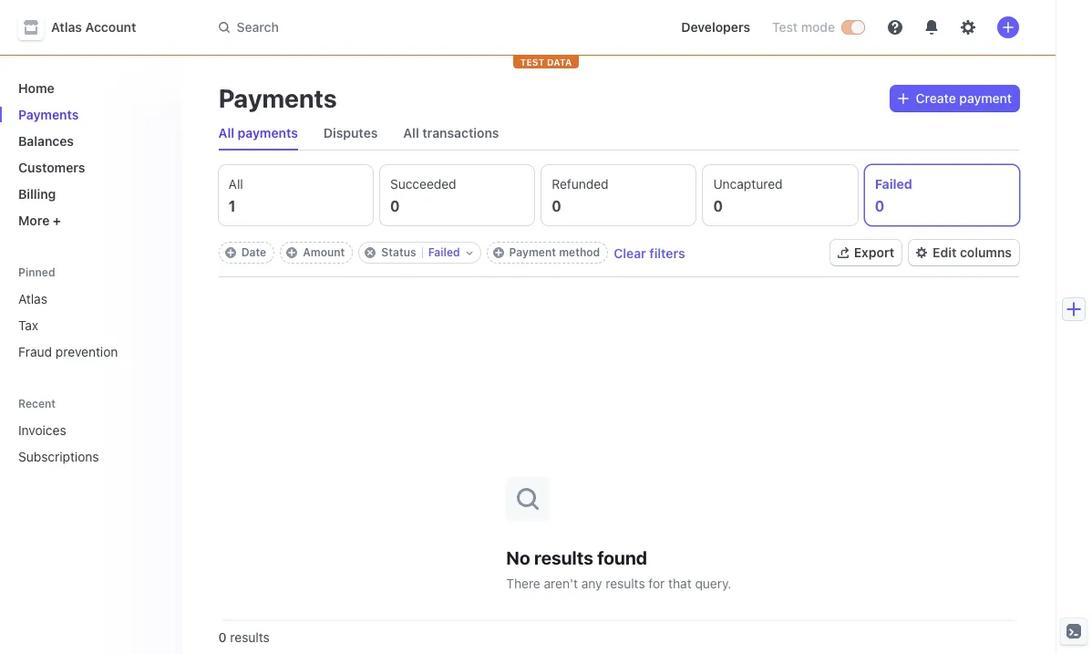 Task type: describe. For each thing, give the bounding box(es) containing it.
found
[[598, 547, 648, 568]]

billing link
[[11, 179, 168, 209]]

Search text field
[[208, 10, 653, 44]]

recent
[[18, 397, 56, 411]]

payments link
[[11, 99, 168, 130]]

recent navigation links element
[[0, 389, 182, 472]]

clear filters
[[614, 245, 686, 260]]

0 for uncaptured 0
[[714, 198, 724, 214]]

home link
[[11, 73, 168, 103]]

columns
[[961, 245, 1013, 260]]

add payment method image
[[493, 247, 504, 258]]

settings image
[[962, 20, 976, 35]]

test mode
[[773, 19, 836, 35]]

refunded
[[552, 176, 609, 192]]

balances link
[[11, 126, 168, 156]]

developers link
[[674, 13, 758, 42]]

payments inside payments link
[[18, 107, 79, 122]]

transactions
[[423, 125, 499, 140]]

there
[[507, 575, 541, 591]]

all for transactions
[[404, 125, 419, 140]]

all payments
[[219, 125, 298, 140]]

customers link
[[11, 152, 168, 182]]

clear
[[614, 245, 647, 260]]

pinned
[[18, 265, 55, 279]]

Search search field
[[208, 10, 653, 44]]

atlas for atlas
[[18, 291, 47, 307]]

payment
[[960, 90, 1013, 106]]

all payments link
[[211, 120, 305, 146]]

atlas account button
[[18, 15, 155, 40]]

test data
[[521, 57, 572, 68]]

edit columns button
[[910, 240, 1020, 265]]

tax link
[[11, 310, 168, 340]]

disputes link
[[316, 120, 385, 146]]

succeeded
[[390, 176, 457, 192]]

pinned element
[[11, 284, 168, 367]]

0 for failed 0
[[876, 198, 885, 214]]

clear filters toolbar
[[219, 242, 686, 264]]

tab list containing 1
[[219, 165, 1020, 225]]

all for 1
[[229, 176, 243, 192]]

1
[[229, 198, 236, 214]]

customers
[[18, 160, 85, 175]]

succeeded 0
[[390, 176, 457, 214]]

data
[[547, 57, 572, 68]]

all transactions
[[404, 125, 499, 140]]

any
[[582, 575, 603, 591]]

method
[[559, 245, 601, 259]]

help image
[[889, 20, 903, 35]]

status
[[382, 245, 417, 259]]

notifications image
[[925, 20, 940, 35]]

1 horizontal spatial payments
[[219, 83, 337, 113]]

no results found there aren't any results for that query.
[[507, 547, 732, 591]]

atlas account
[[51, 19, 136, 35]]

subscriptions
[[18, 449, 99, 464]]

prevention
[[56, 344, 118, 359]]

query.
[[696, 575, 732, 591]]

svg image
[[898, 93, 909, 104]]

fraud prevention
[[18, 344, 118, 359]]

more +
[[18, 213, 61, 228]]

more
[[18, 213, 50, 228]]

all for payments
[[219, 125, 234, 140]]

billing
[[18, 186, 56, 202]]

payment
[[510, 245, 557, 259]]

create payment button
[[891, 86, 1020, 111]]



Task type: locate. For each thing, give the bounding box(es) containing it.
subscriptions link
[[11, 442, 142, 472]]

0
[[390, 198, 400, 214], [552, 198, 562, 214], [714, 198, 724, 214], [876, 198, 885, 214], [219, 629, 227, 645]]

2 horizontal spatial results
[[606, 575, 646, 591]]

0 for succeeded 0
[[390, 198, 400, 214]]

edit columns
[[933, 245, 1013, 260]]

payment method
[[510, 245, 601, 259]]

1 vertical spatial results
[[606, 575, 646, 591]]

results for 0
[[230, 629, 270, 645]]

payments up payments
[[219, 83, 337, 113]]

results
[[535, 547, 594, 568], [606, 575, 646, 591], [230, 629, 270, 645]]

recent element
[[0, 415, 182, 472]]

no
[[507, 547, 531, 568]]

filters
[[650, 245, 686, 260]]

tab list containing all payments
[[211, 117, 1020, 151]]

developers
[[682, 19, 751, 35]]

account
[[85, 19, 136, 35]]

refunded 0
[[552, 176, 609, 214]]

0 inside refunded 0
[[552, 198, 562, 214]]

1 vertical spatial atlas
[[18, 291, 47, 307]]

pinned navigation links element
[[11, 257, 171, 367]]

all left payments
[[219, 125, 234, 140]]

payments up balances
[[18, 107, 79, 122]]

home
[[18, 80, 54, 96]]

failed for failed 0
[[876, 176, 913, 192]]

create
[[916, 90, 957, 106]]

atlas inside button
[[51, 19, 82, 35]]

disputes
[[324, 125, 378, 140]]

0 results
[[219, 629, 270, 645]]

atlas for atlas account
[[51, 19, 82, 35]]

0 inside succeeded 0
[[390, 198, 400, 214]]

tab list up refunded
[[211, 117, 1020, 151]]

failed 0
[[876, 176, 913, 214]]

export
[[855, 245, 895, 260]]

payments
[[238, 125, 298, 140]]

all
[[219, 125, 234, 140], [404, 125, 419, 140], [229, 176, 243, 192]]

add date image
[[225, 247, 236, 258]]

date
[[241, 245, 267, 259]]

invoices
[[18, 422, 66, 438]]

0 horizontal spatial payments
[[18, 107, 79, 122]]

failed
[[876, 176, 913, 192], [428, 245, 460, 259]]

remove status image
[[365, 247, 376, 258]]

0 horizontal spatial atlas
[[18, 291, 47, 307]]

that
[[669, 575, 692, 591]]

create payment
[[916, 90, 1013, 106]]

1 horizontal spatial failed
[[876, 176, 913, 192]]

balances
[[18, 133, 74, 149]]

1 vertical spatial failed
[[428, 245, 460, 259]]

edit status image
[[466, 249, 473, 256]]

edit
[[933, 245, 957, 260]]

failed inside clear filters toolbar
[[428, 245, 460, 259]]

tab list
[[211, 117, 1020, 151], [219, 165, 1020, 225]]

amount
[[303, 245, 345, 259]]

0 for refunded 0
[[552, 198, 562, 214]]

0 vertical spatial results
[[535, 547, 594, 568]]

0 inside failed 0
[[876, 198, 885, 214]]

mode
[[802, 19, 836, 35]]

fraud
[[18, 344, 52, 359]]

uncaptured
[[714, 176, 783, 192]]

tax
[[18, 317, 38, 333]]

atlas inside pinned element
[[18, 291, 47, 307]]

test
[[773, 19, 798, 35]]

export button
[[831, 240, 902, 265]]

atlas
[[51, 19, 82, 35], [18, 291, 47, 307]]

for
[[649, 575, 665, 591]]

1 horizontal spatial atlas
[[51, 19, 82, 35]]

all up 1
[[229, 176, 243, 192]]

add amount image
[[287, 247, 298, 258]]

1 vertical spatial tab list
[[219, 165, 1020, 225]]

1 horizontal spatial results
[[535, 547, 594, 568]]

0 vertical spatial tab list
[[211, 117, 1020, 151]]

0 vertical spatial atlas
[[51, 19, 82, 35]]

atlas down pinned on the left top
[[18, 291, 47, 307]]

0 vertical spatial failed
[[876, 176, 913, 192]]

tab list up clear
[[219, 165, 1020, 225]]

2 vertical spatial results
[[230, 629, 270, 645]]

uncaptured 0
[[714, 176, 783, 214]]

clear filters button
[[614, 245, 686, 260]]

0 horizontal spatial failed
[[428, 245, 460, 259]]

all 1
[[229, 176, 243, 214]]

results for no
[[535, 547, 594, 568]]

0 inside uncaptured 0
[[714, 198, 724, 214]]

fraud prevention link
[[11, 337, 168, 367]]

all left transactions
[[404, 125, 419, 140]]

failed up export
[[876, 176, 913, 192]]

payments
[[219, 83, 337, 113], [18, 107, 79, 122]]

search
[[237, 19, 279, 35]]

failed left edit status image
[[428, 245, 460, 259]]

all transactions link
[[396, 120, 507, 146]]

failed for failed
[[428, 245, 460, 259]]

+
[[53, 213, 61, 228]]

atlas left account
[[51, 19, 82, 35]]

atlas link
[[11, 284, 168, 314]]

0 horizontal spatial results
[[230, 629, 270, 645]]

core navigation links element
[[11, 73, 168, 235]]

aren't
[[544, 575, 578, 591]]

test
[[521, 57, 545, 68]]

invoices link
[[11, 415, 142, 445]]



Task type: vqa. For each thing, say whether or not it's contained in the screenshot.


